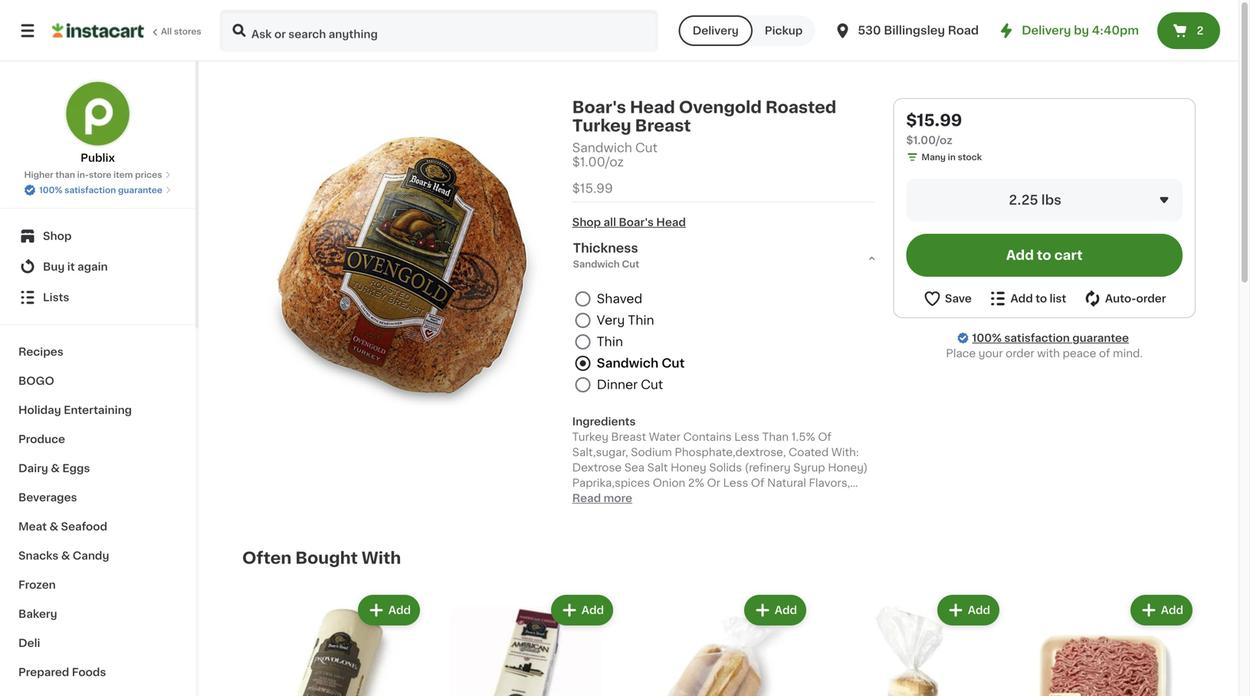 Task type: locate. For each thing, give the bounding box(es) containing it.
1 horizontal spatial $15.99
[[907, 112, 963, 128]]

add for 1st product group from right
[[1161, 605, 1184, 616]]

produce link
[[9, 425, 186, 454]]

1 vertical spatial 100%
[[972, 333, 1002, 344]]

lists link
[[9, 282, 186, 313]]

1 vertical spatial thin
[[597, 336, 623, 348]]

100% down higher
[[39, 186, 62, 194]]

water
[[649, 432, 681, 443]]

1 vertical spatial &
[[49, 521, 58, 532]]

0 vertical spatial turkey
[[573, 118, 632, 134]]

add button for fifth product group from right
[[359, 597, 419, 624]]

& for meat
[[49, 521, 58, 532]]

& right meat
[[49, 521, 58, 532]]

very
[[597, 314, 625, 327]]

cut up dinner cut
[[662, 357, 685, 370]]

bakery
[[18, 609, 57, 620]]

breast up "sodium"
[[611, 432, 646, 443]]

of right 1.5%
[[818, 432, 832, 443]]

2 vertical spatial cut
[[641, 379, 663, 391]]

stores
[[174, 27, 201, 36]]

2 turkey from the top
[[573, 432, 609, 443]]

delivery for delivery
[[693, 25, 739, 36]]

sandwich inside sandwich cut $1.00/oz
[[573, 142, 632, 154]]

add button for 2nd product group from right
[[939, 597, 998, 624]]

cut down sandwich cut
[[641, 379, 663, 391]]

0 vertical spatial breast
[[635, 118, 691, 134]]

0 horizontal spatial delivery
[[693, 25, 739, 36]]

sandwich for sandwich cut
[[597, 357, 659, 370]]

1 vertical spatial $15.99
[[573, 182, 613, 195]]

honey
[[671, 462, 707, 473]]

add for fifth product group from right
[[389, 605, 411, 616]]

snacks & candy
[[18, 551, 109, 561]]

your
[[979, 348, 1003, 359]]

1 add button from the left
[[359, 597, 419, 624]]

deli
[[18, 638, 40, 649]]

save
[[945, 293, 972, 304]]

1 vertical spatial breast
[[611, 432, 646, 443]]

instacart logo image
[[52, 21, 144, 40]]

0 horizontal spatial $15.99
[[573, 182, 613, 195]]

$15.99 up all
[[573, 182, 613, 195]]

1 vertical spatial turkey
[[573, 432, 609, 443]]

100% satisfaction guarantee inside button
[[39, 186, 162, 194]]

bogo link
[[9, 367, 186, 396]]

0 horizontal spatial 100% satisfaction guarantee
[[39, 186, 162, 194]]

100% satisfaction guarantee down 'store'
[[39, 186, 162, 194]]

all
[[161, 27, 172, 36]]

0 vertical spatial sandwich
[[573, 142, 632, 154]]

$1.00/oz inside $15.99 $1.00/oz
[[907, 135, 953, 146]]

cut inside sandwich cut $1.00/oz
[[636, 142, 658, 154]]

order left "with"
[[1006, 348, 1035, 359]]

less up phosphate,dextrose,
[[735, 432, 760, 443]]

order inside button
[[1137, 293, 1167, 304]]

shop for shop
[[43, 231, 72, 242]]

2 vertical spatial &
[[61, 551, 70, 561]]

0 horizontal spatial 100%
[[39, 186, 62, 194]]

Search field
[[221, 11, 658, 51]]

1 horizontal spatial delivery
[[1022, 25, 1072, 36]]

to for list
[[1036, 293, 1047, 304]]

cut down head
[[636, 142, 658, 154]]

0 vertical spatial thin
[[628, 314, 654, 327]]

holiday
[[18, 405, 61, 416]]

guarantee down the prices on the left of page
[[118, 186, 162, 194]]

1 vertical spatial of
[[751, 478, 765, 489]]

thin right very
[[628, 314, 654, 327]]

of
[[1099, 348, 1111, 359]]

100% up your
[[972, 333, 1002, 344]]

in-
[[77, 171, 89, 179]]

1 vertical spatial guarantee
[[1073, 333, 1129, 344]]

publix logo image
[[64, 80, 131, 147]]

sea
[[625, 462, 645, 473]]

list
[[1050, 293, 1067, 304]]

turkey up salt,sugar,
[[573, 432, 609, 443]]

530 billingsley road button
[[834, 9, 979, 52]]

530 billingsley road
[[858, 25, 979, 36]]

0 horizontal spatial shop
[[43, 231, 72, 242]]

order up the mind.
[[1137, 293, 1167, 304]]

bakery link
[[9, 600, 186, 629]]

$1.00/oz up many
[[907, 135, 953, 146]]

sandwich down the boar's at top
[[573, 142, 632, 154]]

1 horizontal spatial of
[[751, 478, 765, 489]]

sandwich for sandwich cut $1.00/oz
[[573, 142, 632, 154]]

item
[[113, 171, 133, 179]]

4 product group from the left
[[822, 592, 1003, 696]]

than
[[763, 432, 789, 443]]

0 horizontal spatial $1.00/oz
[[573, 156, 624, 168]]

1 turkey from the top
[[573, 118, 632, 134]]

0 vertical spatial $15.99
[[907, 112, 963, 128]]

1 vertical spatial to
[[1036, 293, 1047, 304]]

and
[[694, 493, 715, 504]]

0 vertical spatial satisfaction
[[65, 186, 116, 194]]

product group
[[242, 592, 423, 696], [436, 592, 616, 696], [629, 592, 810, 696], [822, 592, 1003, 696], [1015, 592, 1196, 696]]

add button
[[359, 597, 419, 624], [553, 597, 612, 624], [746, 597, 805, 624], [939, 597, 998, 624], [1132, 597, 1192, 624]]

recipes link
[[9, 337, 186, 367]]

100% satisfaction guarantee up "with"
[[972, 333, 1129, 344]]

add button for fourth product group from the right
[[553, 597, 612, 624]]

2 button
[[1158, 12, 1221, 49]]

& left eggs
[[51, 463, 60, 474]]

pickup
[[765, 25, 803, 36]]

100% satisfaction guarantee
[[39, 186, 162, 194], [972, 333, 1129, 344]]

cut for sandwich cut $1.00/oz
[[636, 142, 658, 154]]

higher than in-store item prices
[[24, 171, 162, 179]]

0 vertical spatial $1.00/oz
[[907, 135, 953, 146]]

0 vertical spatial shop
[[573, 217, 601, 228]]

solids
[[709, 462, 742, 473]]

delivery left pickup
[[693, 25, 739, 36]]

& for dairy
[[51, 463, 60, 474]]

1 horizontal spatial thin
[[628, 314, 654, 327]]

3 add button from the left
[[746, 597, 805, 624]]

0 vertical spatial to
[[1037, 249, 1052, 262]]

2 vertical spatial of
[[635, 493, 649, 504]]

less up turmeric.
[[723, 478, 749, 489]]

of right more
[[635, 493, 649, 504]]

breast inside turkey breast water contains less than 1.5% of salt,sugar, sodium phosphate,dextrose, coated with: dextrose sea salt honey solids (refinery syrup honey) paprika,spices onion 2% or less of natural flavors, extractives of paprika and turmeric.
[[611, 432, 646, 443]]

1 vertical spatial 100% satisfaction guarantee
[[972, 333, 1129, 344]]

1 vertical spatial shop
[[43, 231, 72, 242]]

lists
[[43, 292, 69, 303]]

None search field
[[219, 9, 659, 52]]

1 vertical spatial order
[[1006, 348, 1035, 359]]

1 vertical spatial $1.00/oz
[[573, 156, 624, 168]]

add button for 1st product group from right
[[1132, 597, 1192, 624]]

delivery
[[1022, 25, 1072, 36], [693, 25, 739, 36]]

1 vertical spatial satisfaction
[[1005, 333, 1070, 344]]

& left "candy"
[[61, 551, 70, 561]]

lbs
[[1042, 194, 1062, 207]]

1 horizontal spatial guarantee
[[1073, 333, 1129, 344]]

1 vertical spatial cut
[[662, 357, 685, 370]]

read more button
[[573, 491, 633, 506]]

to left cart
[[1037, 249, 1052, 262]]

1 vertical spatial sandwich
[[597, 357, 659, 370]]

4 add button from the left
[[939, 597, 998, 624]]

snacks
[[18, 551, 59, 561]]

read more
[[573, 493, 633, 504]]

of
[[818, 432, 832, 443], [751, 478, 765, 489], [635, 493, 649, 504]]

store
[[89, 171, 111, 179]]

5 add button from the left
[[1132, 597, 1192, 624]]

1 horizontal spatial 100%
[[972, 333, 1002, 344]]

0 vertical spatial &
[[51, 463, 60, 474]]

save button
[[923, 289, 972, 308]]

$15.99 for $15.99
[[573, 182, 613, 195]]

turkey inside turkey breast water contains less than 1.5% of salt,sugar, sodium phosphate,dextrose, coated with: dextrose sea salt honey solids (refinery syrup honey) paprika,spices onion 2% or less of natural flavors, extractives of paprika and turmeric.
[[573, 432, 609, 443]]

0 vertical spatial order
[[1137, 293, 1167, 304]]

dinner cut
[[597, 379, 663, 391]]

1 horizontal spatial satisfaction
[[1005, 333, 1070, 344]]

guarantee inside the 100% satisfaction guarantee link
[[1073, 333, 1129, 344]]

auto-order button
[[1083, 289, 1167, 308]]

in
[[948, 153, 956, 161]]

2 add button from the left
[[553, 597, 612, 624]]

0 horizontal spatial satisfaction
[[65, 186, 116, 194]]

coated
[[789, 447, 829, 458]]

& for snacks
[[61, 551, 70, 561]]

0 horizontal spatial of
[[635, 493, 649, 504]]

to left list
[[1036, 293, 1047, 304]]

prepared foods
[[18, 667, 106, 678]]

guarantee up 'of'
[[1073, 333, 1129, 344]]

$1.00/oz inside sandwich cut $1.00/oz
[[573, 156, 624, 168]]

turkey down the boar's at top
[[573, 118, 632, 134]]

salt
[[648, 462, 668, 473]]

guarantee inside 100% satisfaction guarantee button
[[118, 186, 162, 194]]

add for 2nd product group from right
[[968, 605, 991, 616]]

breast down head
[[635, 118, 691, 134]]

of down (refinery
[[751, 478, 765, 489]]

0 horizontal spatial thin
[[597, 336, 623, 348]]

1 horizontal spatial $1.00/oz
[[907, 135, 953, 146]]

1 horizontal spatial order
[[1137, 293, 1167, 304]]

to
[[1037, 249, 1052, 262], [1036, 293, 1047, 304]]

road
[[948, 25, 979, 36]]

shop up buy on the top of the page
[[43, 231, 72, 242]]

add to list
[[1011, 293, 1067, 304]]

less
[[735, 432, 760, 443], [723, 478, 749, 489]]

$15.99 up many
[[907, 112, 963, 128]]

stock
[[958, 153, 982, 161]]

thin down very
[[597, 336, 623, 348]]

0 vertical spatial of
[[818, 432, 832, 443]]

or
[[707, 478, 721, 489]]

salt,sugar,
[[573, 447, 628, 458]]

$15.99 for $15.99 $1.00/oz
[[907, 112, 963, 128]]

$1.00/oz down the boar's at top
[[573, 156, 624, 168]]

boar's
[[619, 217, 654, 228]]

mind.
[[1113, 348, 1143, 359]]

0 vertical spatial 100% satisfaction guarantee
[[39, 186, 162, 194]]

0 vertical spatial guarantee
[[118, 186, 162, 194]]

0 vertical spatial cut
[[636, 142, 658, 154]]

contains
[[684, 432, 732, 443]]

dairy & eggs
[[18, 463, 90, 474]]

shop left all
[[573, 217, 601, 228]]

0 vertical spatial 100%
[[39, 186, 62, 194]]

boar's head ovengold roasted turkey breast image
[[255, 110, 554, 410]]

sandwich up dinner cut
[[597, 357, 659, 370]]

delivery inside button
[[693, 25, 739, 36]]

delivery left the by
[[1022, 25, 1072, 36]]

satisfaction up place your order with peace of mind.
[[1005, 333, 1070, 344]]

1 product group from the left
[[242, 592, 423, 696]]

&
[[51, 463, 60, 474], [49, 521, 58, 532], [61, 551, 70, 561]]

cut for dinner cut
[[641, 379, 663, 391]]

1 horizontal spatial shop
[[573, 217, 601, 228]]

satisfaction down higher than in-store item prices
[[65, 186, 116, 194]]

shop all boar's head
[[573, 217, 686, 228]]

ingredients button
[[573, 414, 875, 430]]

0 horizontal spatial guarantee
[[118, 186, 162, 194]]



Task type: vqa. For each thing, say whether or not it's contained in the screenshot.
"Add" button for 3rd Product Group from right
yes



Task type: describe. For each thing, give the bounding box(es) containing it.
auto-
[[1106, 293, 1137, 304]]

2 horizontal spatial of
[[818, 432, 832, 443]]

add for third product group from left
[[775, 605, 797, 616]]

delivery by 4:40pm link
[[998, 21, 1139, 40]]

add to list button
[[989, 289, 1067, 308]]

delivery button
[[679, 15, 753, 46]]

shop for shop all boar's head
[[573, 217, 601, 228]]

publix
[[81, 153, 115, 163]]

very thin
[[597, 314, 654, 327]]

all
[[604, 217, 616, 228]]

higher than in-store item prices link
[[24, 169, 171, 181]]

paprika,spices
[[573, 478, 650, 489]]

candy
[[73, 551, 109, 561]]

ingredients
[[573, 416, 636, 427]]

2.25 lbs field
[[907, 179, 1183, 222]]

3 product group from the left
[[629, 592, 810, 696]]

foods
[[72, 667, 106, 678]]

publix link
[[64, 80, 131, 166]]

meat & seafood link
[[9, 512, 186, 541]]

prepared foods link
[[9, 658, 186, 687]]

5 product group from the left
[[1015, 592, 1196, 696]]

sandwich cut $1.00/oz
[[573, 142, 658, 168]]

higher
[[24, 171, 53, 179]]

1 horizontal spatial 100% satisfaction guarantee
[[972, 333, 1129, 344]]

dextrose
[[573, 462, 622, 473]]

add to cart button
[[907, 234, 1183, 277]]

produce
[[18, 434, 65, 445]]

many in stock
[[922, 153, 982, 161]]

add to cart
[[1007, 249, 1083, 262]]

with
[[362, 550, 401, 566]]

by
[[1074, 25, 1090, 36]]

deli link
[[9, 629, 186, 658]]

0 vertical spatial less
[[735, 432, 760, 443]]

place your order with peace of mind.
[[946, 348, 1143, 359]]

extractives
[[573, 493, 633, 504]]

sodium
[[631, 447, 672, 458]]

paprika
[[652, 493, 691, 504]]

more
[[604, 493, 633, 504]]

buy it again
[[43, 261, 108, 272]]

cut for sandwich cut
[[662, 357, 685, 370]]

all stores
[[161, 27, 201, 36]]

meat
[[18, 521, 47, 532]]

add for fourth product group from the right
[[582, 605, 604, 616]]

2.25 lbs
[[1009, 194, 1062, 207]]

frozen
[[18, 580, 56, 590]]

often bought with
[[242, 550, 401, 566]]

satisfaction inside button
[[65, 186, 116, 194]]

read
[[573, 493, 601, 504]]

buy it again link
[[9, 251, 186, 282]]

prices
[[135, 171, 162, 179]]

(refinery
[[745, 462, 791, 473]]

frozen link
[[9, 570, 186, 600]]

boar's head ovengold roasted turkey breast
[[573, 99, 837, 134]]

with:
[[832, 447, 859, 458]]

100% inside button
[[39, 186, 62, 194]]

to for cart
[[1037, 249, 1052, 262]]

4:40pm
[[1092, 25, 1139, 36]]

1 vertical spatial less
[[723, 478, 749, 489]]

beverages link
[[9, 483, 186, 512]]

0 horizontal spatial order
[[1006, 348, 1035, 359]]

holiday entertaining link
[[9, 396, 186, 425]]

place
[[946, 348, 976, 359]]

bogo
[[18, 376, 54, 386]]

many
[[922, 153, 946, 161]]

shop link
[[9, 221, 186, 251]]

turkey breast water contains less than 1.5% of salt,sugar, sodium phosphate,dextrose, coated with: dextrose sea salt honey solids (refinery syrup honey) paprika,spices onion 2% or less of natural flavors, extractives of paprika and turmeric.
[[573, 432, 868, 504]]

service type group
[[679, 15, 815, 46]]

beverages
[[18, 492, 77, 503]]

cart
[[1055, 249, 1083, 262]]

turkey inside boar's head ovengold roasted turkey breast
[[573, 118, 632, 134]]

natural
[[768, 478, 806, 489]]

add button for third product group from left
[[746, 597, 805, 624]]

seafood
[[61, 521, 107, 532]]

honey)
[[828, 462, 868, 473]]

breast inside boar's head ovengold roasted turkey breast
[[635, 118, 691, 134]]

sandwich cut
[[597, 357, 685, 370]]

recipes
[[18, 347, 63, 357]]

delivery for delivery by 4:40pm
[[1022, 25, 1072, 36]]

dinner
[[597, 379, 638, 391]]

2%
[[688, 478, 705, 489]]

meat & seafood
[[18, 521, 107, 532]]

turmeric.
[[718, 493, 768, 504]]

peace
[[1063, 348, 1097, 359]]

100% satisfaction guarantee link
[[972, 330, 1129, 346]]

eggs
[[62, 463, 90, 474]]

head
[[630, 99, 675, 115]]

1.5%
[[792, 432, 816, 443]]

bought
[[295, 550, 358, 566]]

again
[[77, 261, 108, 272]]

often
[[242, 550, 292, 566]]

flavors,
[[809, 478, 851, 489]]

phosphate,dextrose,
[[675, 447, 786, 458]]

all stores link
[[52, 9, 202, 52]]

530
[[858, 25, 881, 36]]

holiday entertaining
[[18, 405, 132, 416]]

snacks & candy link
[[9, 541, 186, 570]]

$15.99 $1.00/oz
[[907, 112, 963, 146]]

buy
[[43, 261, 65, 272]]

2 product group from the left
[[436, 592, 616, 696]]



